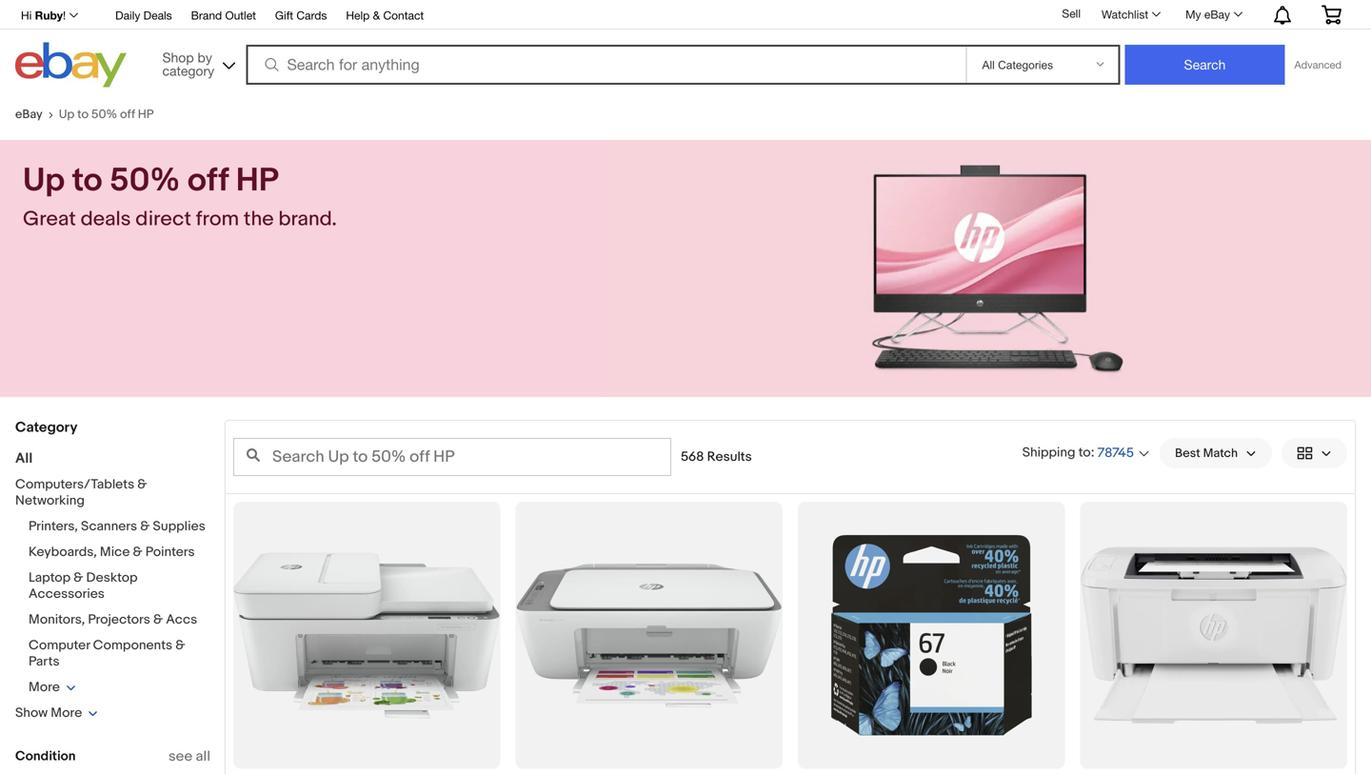Task type: describe. For each thing, give the bounding box(es) containing it.
shop by category
[[162, 50, 214, 79]]

up for up to 50% off hp great deals direct from the brand.
[[23, 161, 65, 200]]

networking
[[15, 493, 85, 509]]

568
[[681, 449, 704, 465]]

brand
[[191, 9, 222, 22]]

sell link
[[1054, 7, 1090, 20]]

daily deals link
[[115, 6, 172, 27]]

up to 50% off hp main content
[[0, 92, 1372, 774]]

hp deskjet 4155e all-in-one inkjet printer, color mobile print, copy, scan, send image
[[233, 535, 501, 736]]

Search for anything text field
[[249, 47, 962, 83]]

results
[[707, 449, 752, 465]]

projectors
[[88, 612, 150, 628]]

advanced
[[1295, 59, 1342, 71]]

& down accs
[[175, 638, 185, 654]]

best
[[1175, 446, 1201, 461]]

!
[[63, 9, 66, 22]]

computers/tablets & networking link
[[15, 477, 147, 509]]

view: gallery view image
[[1297, 443, 1333, 463]]

& right mice
[[133, 544, 143, 561]]

hi ruby !
[[21, 9, 66, 22]]

help
[[346, 9, 370, 22]]

show more button
[[15, 705, 98, 722]]

direct
[[136, 207, 191, 231]]

up to 50% off hp great deals direct from the brand.
[[23, 161, 337, 231]]

outlet
[[225, 9, 256, 22]]

desktop
[[86, 570, 138, 586]]

& right laptop
[[74, 570, 83, 586]]

ebay link
[[15, 107, 59, 122]]

printers,
[[29, 519, 78, 535]]

by
[[198, 50, 212, 65]]

mice
[[100, 544, 130, 561]]

help & contact
[[346, 9, 424, 22]]

none submit inside shop by category banner
[[1125, 45, 1285, 85]]

deals
[[144, 9, 172, 22]]

see all button
[[169, 748, 210, 765]]

see all
[[169, 748, 210, 765]]

watchlist link
[[1092, 3, 1170, 26]]

help & contact link
[[346, 6, 424, 27]]

best match
[[1175, 446, 1238, 461]]

1 vertical spatial more
[[51, 705, 82, 722]]

category
[[15, 419, 78, 436]]

up to 50% off hp
[[59, 107, 154, 122]]

condition
[[15, 749, 76, 765]]

hi
[[21, 9, 32, 22]]

accessories
[[29, 586, 105, 602]]

ebay inside 'account' 'navigation'
[[1205, 8, 1231, 21]]

brand outlet
[[191, 9, 256, 22]]

watchlist
[[1102, 8, 1149, 21]]

all
[[15, 450, 33, 467]]

contact
[[383, 9, 424, 22]]

& left accs
[[153, 612, 163, 628]]

50% for up to 50% off hp great deals direct from the brand.
[[110, 161, 180, 200]]

my
[[1186, 8, 1202, 21]]

deals
[[81, 207, 131, 231]]

match
[[1204, 446, 1238, 461]]

best match button
[[1160, 438, 1273, 469]]

shop by category button
[[154, 42, 239, 83]]

gift cards
[[275, 9, 327, 22]]

your shopping cart image
[[1321, 5, 1343, 24]]

computer components & parts link
[[29, 638, 185, 670]]

gift cards link
[[275, 6, 327, 27]]



Task type: vqa. For each thing, say whether or not it's contained in the screenshot.
The Accessories
yes



Task type: locate. For each thing, give the bounding box(es) containing it.
computer
[[29, 638, 90, 654]]

brand.
[[278, 207, 337, 231]]

2 vertical spatial to
[[1079, 445, 1091, 461]]

& inside computers/tablets & networking
[[137, 477, 147, 493]]

off for up to 50% off hp
[[120, 107, 135, 122]]

supplies
[[153, 519, 206, 535]]

more
[[29, 680, 60, 696], [51, 705, 82, 722]]

sell
[[1062, 7, 1081, 20]]

ruby
[[35, 9, 63, 22]]

keyboards,
[[29, 544, 97, 561]]

computers/tablets
[[15, 477, 134, 493]]

0 vertical spatial up
[[59, 107, 75, 122]]

monitors, projectors & accs link
[[29, 612, 197, 628]]

Enter your search keyword text field
[[233, 438, 671, 476]]

1 horizontal spatial off
[[188, 161, 229, 200]]

1 vertical spatial to
[[72, 161, 103, 200]]

& right the help
[[373, 9, 380, 22]]

up
[[59, 107, 75, 122], [23, 161, 65, 200]]

50%
[[91, 107, 117, 122], [110, 161, 180, 200]]

scanners
[[81, 519, 137, 535]]

shipping
[[1023, 445, 1076, 461]]

accs
[[166, 612, 197, 628]]

printers, scanners & supplies keyboards, mice & pointers laptop & desktop accessories monitors, projectors & accs computer components & parts
[[29, 519, 206, 670]]

50% right ebay link
[[91, 107, 117, 122]]

daily
[[115, 9, 140, 22]]

ebay inside up to 50% off hp main content
[[15, 107, 43, 122]]

off for up to 50% off hp great deals direct from the brand.
[[188, 161, 229, 200]]

up inside up to 50% off hp great deals direct from the brand.
[[23, 161, 65, 200]]

ebay left up to 50% off hp
[[15, 107, 43, 122]]

hp for up to 50% off hp great deals direct from the brand.
[[236, 161, 279, 200]]

hp
[[138, 107, 154, 122], [236, 161, 279, 200]]

0 vertical spatial hp
[[138, 107, 154, 122]]

hp deskjet 2755e all-in-one inkjet printer, color mobile print, copy, scan up to image
[[516, 535, 783, 736]]

None submit
[[1125, 45, 1285, 85]]

laptop
[[29, 570, 71, 586]]

0 vertical spatial ebay
[[1205, 8, 1231, 21]]

568 results
[[681, 449, 752, 465]]

parts
[[29, 654, 60, 670]]

the
[[244, 207, 274, 231]]

0 horizontal spatial off
[[120, 107, 135, 122]]

more down parts
[[29, 680, 60, 696]]

&
[[373, 9, 380, 22], [137, 477, 147, 493], [140, 519, 150, 535], [133, 544, 143, 561], [74, 570, 83, 586], [153, 612, 163, 628], [175, 638, 185, 654]]

1 vertical spatial hp
[[236, 161, 279, 200]]

to up deals
[[72, 161, 103, 200]]

to for shipping to : 78745
[[1079, 445, 1091, 461]]

0 vertical spatial to
[[77, 107, 89, 122]]

show more
[[15, 705, 82, 722]]

to for up to 50% off hp
[[77, 107, 89, 122]]

hp laserjet m110we laser printer, black and white mobile print up to 8,000 pages image
[[1081, 535, 1348, 736]]

0 horizontal spatial hp
[[138, 107, 154, 122]]

50% inside up to 50% off hp great deals direct from the brand.
[[110, 161, 180, 200]]

cards
[[297, 9, 327, 22]]

great
[[23, 207, 76, 231]]

1 vertical spatial 50%
[[110, 161, 180, 200]]

1 horizontal spatial hp
[[236, 161, 279, 200]]

78745
[[1098, 445, 1134, 461]]

hp for up to 50% off hp
[[138, 107, 154, 122]]

ebay
[[1205, 8, 1231, 21], [15, 107, 43, 122]]

printers, scanners & supplies link
[[29, 519, 206, 535]]

keyboards, mice & pointers link
[[29, 544, 195, 561]]

:
[[1091, 445, 1095, 461]]

1 vertical spatial off
[[188, 161, 229, 200]]

more button
[[29, 680, 76, 696]]

off inside up to 50% off hp great deals direct from the brand.
[[188, 161, 229, 200]]

0 horizontal spatial ebay
[[15, 107, 43, 122]]

0 vertical spatial off
[[120, 107, 135, 122]]

shipping to : 78745
[[1023, 445, 1134, 461]]

hp 67 black original ink cartridge, ~120 pages, 3ym56an#140 image
[[798, 535, 1065, 736]]

to for up to 50% off hp great deals direct from the brand.
[[72, 161, 103, 200]]

to left 78745
[[1079, 445, 1091, 461]]

monitors,
[[29, 612, 85, 628]]

ebay right my
[[1205, 8, 1231, 21]]

hp inside up to 50% off hp great deals direct from the brand.
[[236, 161, 279, 200]]

50% up direct
[[110, 161, 180, 200]]

shop by category banner
[[10, 0, 1356, 92]]

& up printers, scanners & supplies link on the left bottom of the page
[[137, 477, 147, 493]]

0 vertical spatial more
[[29, 680, 60, 696]]

off
[[120, 107, 135, 122], [188, 161, 229, 200]]

1 vertical spatial up
[[23, 161, 65, 200]]

up for up to 50% off hp
[[59, 107, 75, 122]]

my ebay
[[1186, 8, 1231, 21]]

gift
[[275, 9, 293, 22]]

laptop & desktop accessories link
[[29, 570, 138, 602]]

to inside up to 50% off hp great deals direct from the brand.
[[72, 161, 103, 200]]

computers/tablets & networking
[[15, 477, 147, 509]]

from
[[196, 207, 239, 231]]

pointers
[[145, 544, 195, 561]]

advanced link
[[1285, 46, 1352, 84]]

& left 'supplies'
[[140, 519, 150, 535]]

components
[[93, 638, 172, 654]]

1 horizontal spatial ebay
[[1205, 8, 1231, 21]]

all
[[196, 748, 210, 765]]

brand outlet link
[[191, 6, 256, 27]]

to right ebay link
[[77, 107, 89, 122]]

my ebay link
[[1175, 3, 1252, 26]]

account navigation
[[10, 0, 1356, 30]]

to
[[77, 107, 89, 122], [72, 161, 103, 200], [1079, 445, 1091, 461]]

show
[[15, 705, 48, 722]]

1 vertical spatial ebay
[[15, 107, 43, 122]]

see
[[169, 748, 193, 765]]

50% for up to 50% off hp
[[91, 107, 117, 122]]

more down more button
[[51, 705, 82, 722]]

& inside 'account' 'navigation'
[[373, 9, 380, 22]]

category
[[162, 63, 214, 79]]

to inside shipping to : 78745
[[1079, 445, 1091, 461]]

shop
[[162, 50, 194, 65]]

0 vertical spatial 50%
[[91, 107, 117, 122]]

daily deals
[[115, 9, 172, 22]]



